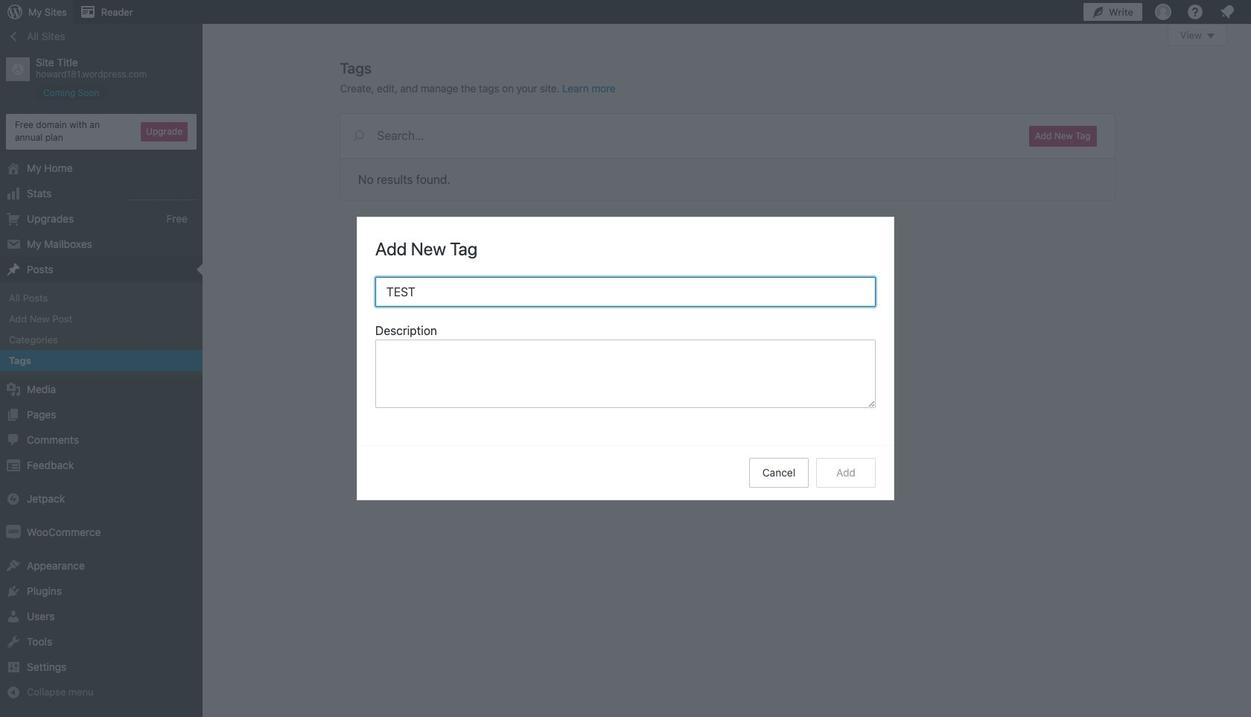 Task type: vqa. For each thing, say whether or not it's contained in the screenshot.
dialog
yes



Task type: locate. For each thing, give the bounding box(es) containing it.
help image
[[1187, 3, 1205, 21]]

None search field
[[340, 114, 1012, 157]]

group
[[375, 322, 876, 413]]

highest hourly views 0 image
[[126, 190, 197, 200]]

main content
[[340, 24, 1228, 200]]

dialog
[[358, 218, 894, 500]]

None text field
[[375, 340, 876, 408]]



Task type: describe. For each thing, give the bounding box(es) containing it.
closed image
[[1208, 34, 1215, 39]]

manage your notifications image
[[1219, 3, 1237, 21]]

update your profile, personal settings, and more image
[[1155, 3, 1173, 21]]

img image
[[6, 525, 21, 540]]

New Tag Name text field
[[375, 277, 876, 307]]



